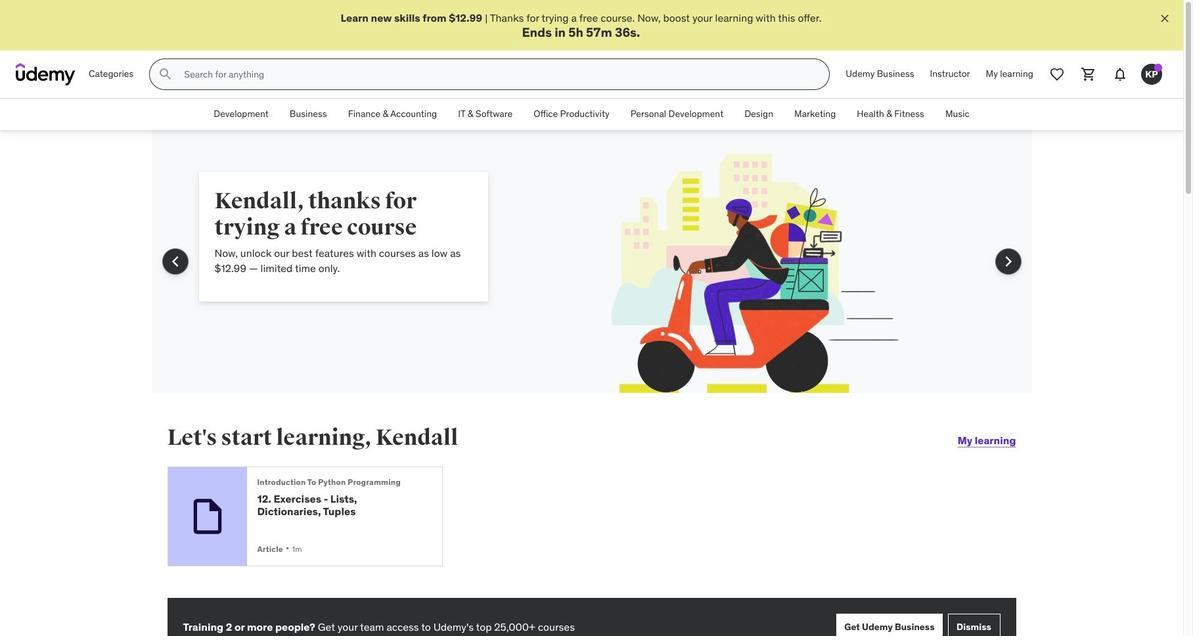 Task type: vqa. For each thing, say whether or not it's contained in the screenshot.
xsmall image inside Food & Beverage Link
no



Task type: locate. For each thing, give the bounding box(es) containing it.
notifications image
[[1113, 67, 1129, 82]]

close image
[[1159, 12, 1172, 25]]

next image
[[998, 251, 1019, 272]]

previous image
[[165, 251, 186, 272]]

you have alerts image
[[1155, 64, 1163, 72]]



Task type: describe. For each thing, give the bounding box(es) containing it.
shopping cart with 0 items image
[[1081, 67, 1097, 82]]

wishlist image
[[1050, 67, 1065, 82]]

submit search image
[[158, 67, 174, 82]]

udemy image
[[16, 63, 76, 86]]

carousel element
[[152, 130, 1032, 425]]

Search for anything text field
[[182, 63, 814, 86]]



